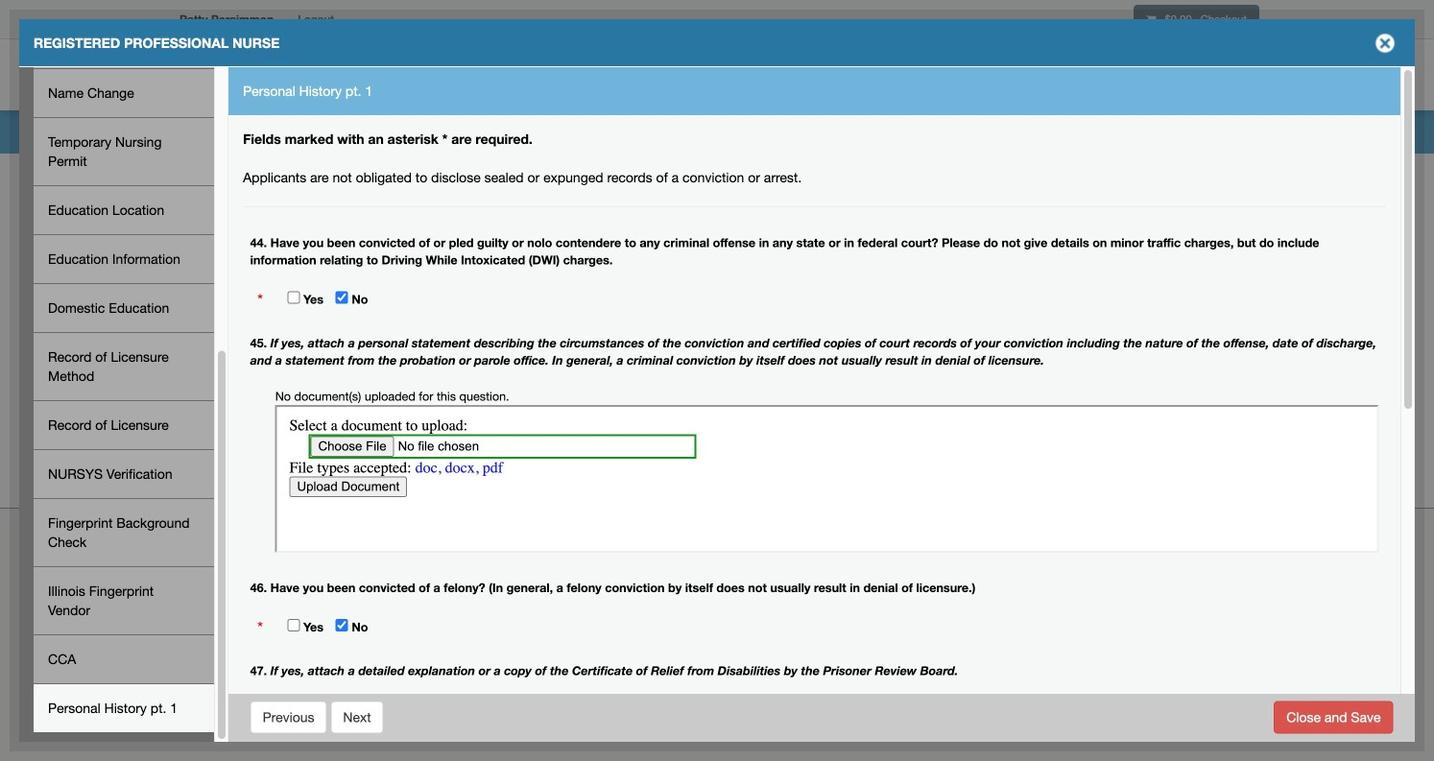 Task type: locate. For each thing, give the bounding box(es) containing it.
shopping cart image
[[1146, 14, 1156, 25]]

None checkbox
[[287, 291, 300, 304], [336, 291, 348, 304], [287, 619, 300, 632], [336, 619, 348, 632], [287, 291, 300, 304], [336, 291, 348, 304], [287, 619, 300, 632], [336, 619, 348, 632]]

chevron down image
[[1223, 0, 1243, 8], [1223, 19, 1243, 39], [1223, 336, 1243, 356], [1223, 399, 1243, 419]]

3 chevron down image from the top
[[1223, 336, 1243, 356]]

2 vertical spatial chevron down image
[[1223, 241, 1243, 261]]

2 chevron down image from the top
[[1223, 19, 1243, 39]]

chevron down image
[[1223, 51, 1243, 71], [1223, 114, 1243, 134], [1223, 241, 1243, 261]]

close window image
[[1370, 28, 1400, 59]]

None button
[[250, 701, 327, 734], [331, 701, 384, 734], [1274, 701, 1393, 734], [250, 701, 327, 734], [331, 701, 384, 734], [1274, 701, 1393, 734]]

1 vertical spatial chevron down image
[[1223, 114, 1243, 134]]

illinois department of financial and professional regulation image
[[170, 43, 608, 105]]

0 vertical spatial chevron down image
[[1223, 51, 1243, 71]]



Task type: vqa. For each thing, say whether or not it's contained in the screenshot.
3rd chevron down icon from the bottom
yes



Task type: describe. For each thing, give the bounding box(es) containing it.
2 chevron down image from the top
[[1223, 114, 1243, 134]]

3 chevron down image from the top
[[1223, 241, 1243, 261]]

4 chevron down image from the top
[[1223, 399, 1243, 419]]

1 chevron down image from the top
[[1223, 0, 1243, 8]]

1 chevron down image from the top
[[1223, 51, 1243, 71]]



